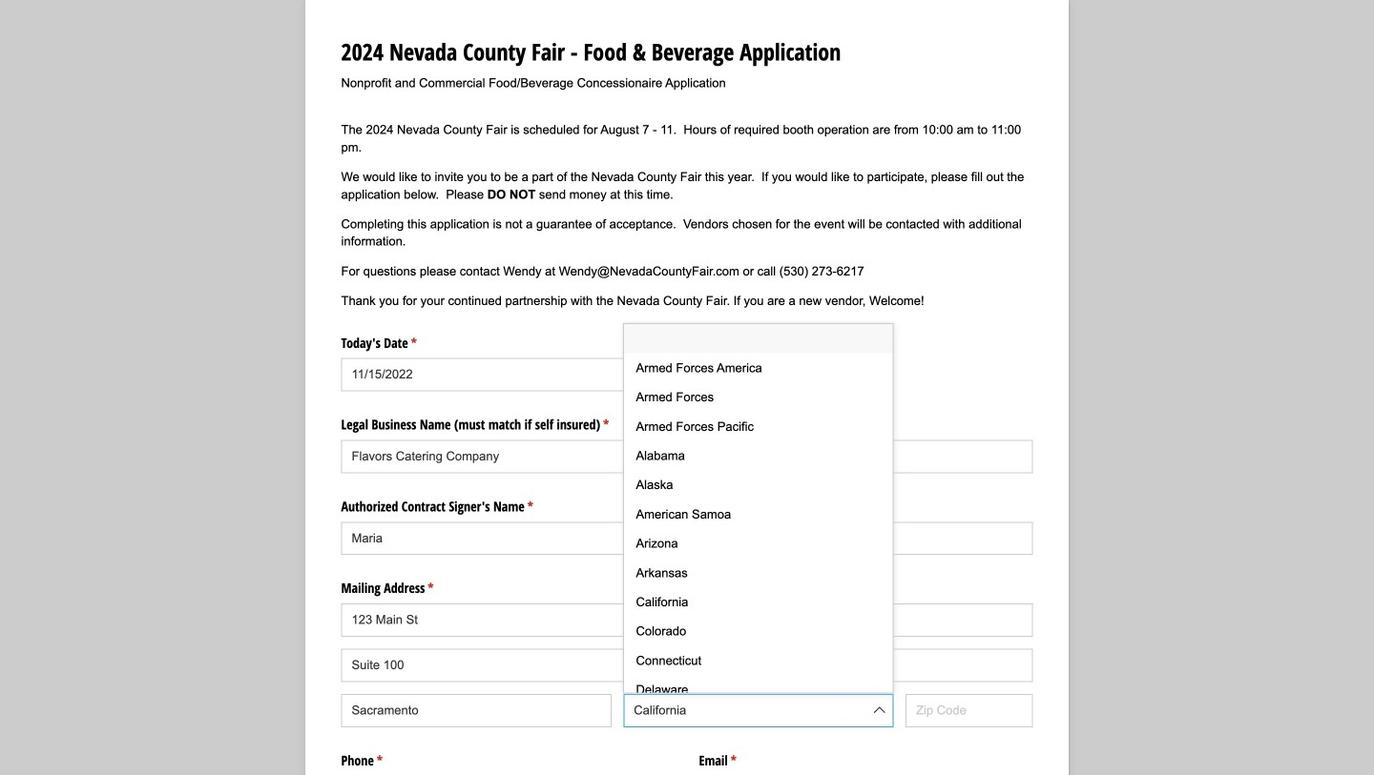 Task type: locate. For each thing, give the bounding box(es) containing it.
Zip Code text field
[[906, 695, 1033, 728]]

None text field
[[341, 440, 1033, 474]]

City text field
[[341, 695, 612, 728]]

First text field
[[341, 522, 681, 556]]

Last text field
[[693, 522, 1033, 556]]

list box
[[624, 325, 893, 776]]

State text field
[[624, 695, 894, 728]]

None text field
[[341, 359, 675, 392]]

None radio
[[699, 359, 752, 380], [752, 359, 789, 380], [699, 359, 752, 380], [752, 359, 789, 380]]

Address Line 1 text field
[[341, 604, 1033, 638]]

option
[[624, 325, 893, 354]]



Task type: describe. For each thing, give the bounding box(es) containing it.
Address Line 2 text field
[[341, 649, 1033, 683]]



